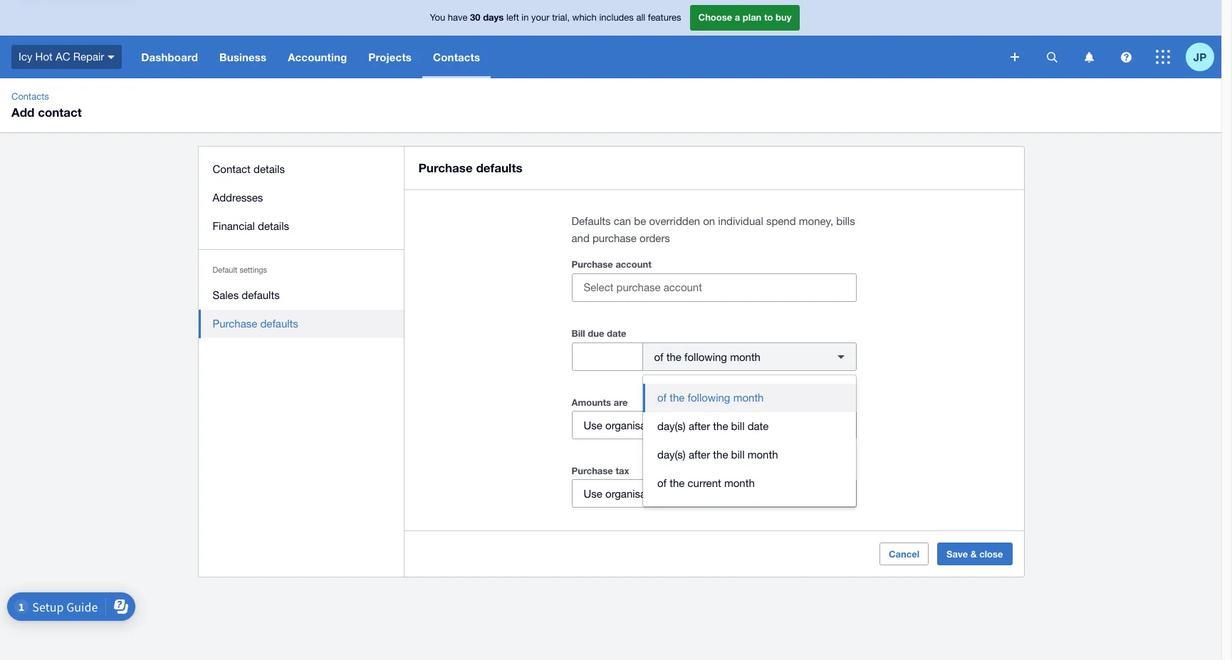Task type: locate. For each thing, give the bounding box(es) containing it.
2 use organisation settings button from the top
[[572, 479, 857, 508]]

1 use organisation settings from the top
[[584, 419, 705, 431]]

1 vertical spatial details
[[258, 220, 289, 232]]

in
[[522, 12, 529, 23]]

after up current
[[689, 449, 710, 461]]

settings inside menu
[[240, 266, 267, 274]]

bill for date
[[731, 420, 745, 432]]

defaults
[[572, 215, 611, 227]]

0 vertical spatial after
[[689, 420, 710, 432]]

defaults
[[476, 160, 523, 175], [242, 289, 280, 301], [260, 318, 298, 330]]

0 horizontal spatial svg image
[[108, 55, 115, 59]]

0 vertical spatial of the following month
[[654, 351, 761, 363]]

financial details button
[[198, 212, 404, 241]]

the inside of the following month popup button
[[667, 351, 682, 363]]

individual
[[718, 215, 763, 227]]

use for amounts
[[584, 419, 603, 431]]

0 vertical spatial purchase defaults
[[419, 160, 523, 175]]

day(s) after the bill month
[[658, 449, 778, 461]]

contacts inside "popup button"
[[433, 51, 480, 63]]

the inside day(s) after the bill month button
[[713, 449, 728, 461]]

1 organisation from the top
[[606, 419, 664, 431]]

are
[[614, 397, 628, 408]]

day(s) after the bill date button
[[643, 412, 856, 441]]

of the following month inside button
[[658, 392, 764, 404]]

includes
[[599, 12, 634, 23]]

following up day(s) after the bill date
[[688, 392, 731, 404]]

1 horizontal spatial svg image
[[1121, 52, 1132, 62]]

following up of the following month button
[[685, 351, 727, 363]]

month
[[730, 351, 761, 363], [733, 392, 764, 404], [748, 449, 778, 461], [724, 477, 755, 489]]

use organisation settings
[[584, 419, 705, 431], [584, 488, 705, 500]]

0 vertical spatial following
[[685, 351, 727, 363]]

organisation
[[606, 419, 664, 431], [606, 488, 664, 500]]

tax
[[616, 465, 629, 477]]

1 day(s) from the top
[[658, 420, 686, 432]]

2 use organisation settings from the top
[[584, 488, 705, 500]]

organisation down "are"
[[606, 419, 664, 431]]

banner
[[0, 0, 1222, 78]]

2 after from the top
[[689, 449, 710, 461]]

defaults for the sales defaults button
[[242, 289, 280, 301]]

sales defaults button
[[198, 281, 404, 310]]

month inside popup button
[[730, 351, 761, 363]]

2 vertical spatial settings
[[667, 488, 705, 500]]

date
[[607, 328, 627, 339], [748, 420, 769, 432]]

None number field
[[572, 343, 642, 370]]

1 vertical spatial settings
[[667, 419, 705, 431]]

accounting button
[[277, 36, 358, 78]]

2 day(s) from the top
[[658, 449, 686, 461]]

details for financial details
[[258, 220, 289, 232]]

the inside of the current month button
[[670, 477, 685, 489]]

following for of the following month button
[[688, 392, 731, 404]]

date inside button
[[748, 420, 769, 432]]

defaults inside button
[[260, 318, 298, 330]]

settings for amounts are
[[667, 419, 705, 431]]

after up day(s) after the bill month at the bottom of the page
[[689, 420, 710, 432]]

use organisation settings down "tax"
[[584, 488, 705, 500]]

current
[[688, 477, 721, 489]]

you have 30 days left in your trial, which includes all features
[[430, 12, 681, 23]]

repair
[[73, 50, 104, 63]]

1 horizontal spatial date
[[748, 420, 769, 432]]

use organisation settings button down day(s) after the bill month at the bottom of the page
[[572, 479, 857, 508]]

following
[[685, 351, 727, 363], [688, 392, 731, 404]]

organisation for are
[[606, 419, 664, 431]]

0 vertical spatial defaults
[[476, 160, 523, 175]]

details down addresses button
[[258, 220, 289, 232]]

purchase defaults
[[419, 160, 523, 175], [213, 318, 298, 330]]

of inside popup button
[[654, 351, 664, 363]]

list box
[[643, 375, 856, 506]]

menu
[[198, 147, 404, 347]]

month up of the following month button
[[730, 351, 761, 363]]

1 vertical spatial date
[[748, 420, 769, 432]]

icy
[[19, 50, 32, 63]]

1 vertical spatial use organisation settings
[[584, 488, 705, 500]]

svg image inside icy hot ac repair 'popup button'
[[108, 55, 115, 59]]

1 vertical spatial use
[[584, 488, 603, 500]]

financial
[[213, 220, 255, 232]]

of the following month for of the following month button
[[658, 392, 764, 404]]

of the following month button
[[642, 343, 857, 371]]

navigation
[[131, 36, 1001, 78]]

purchase inside "purchase defaults" button
[[213, 318, 257, 330]]

addresses
[[213, 192, 263, 204]]

month up the day(s) after the bill date button
[[733, 392, 764, 404]]

organisation down "tax"
[[606, 488, 664, 500]]

1 bill from the top
[[731, 420, 745, 432]]

0 vertical spatial day(s)
[[658, 420, 686, 432]]

1 vertical spatial after
[[689, 449, 710, 461]]

1 use organisation settings button from the top
[[572, 411, 857, 440]]

business
[[219, 51, 267, 63]]

2 organisation from the top
[[606, 488, 664, 500]]

save
[[947, 549, 968, 560]]

month down day(s) after the bill month button
[[724, 477, 755, 489]]

all
[[636, 12, 646, 23]]

contacts up add at the top
[[11, 91, 49, 102]]

after
[[689, 420, 710, 432], [689, 449, 710, 461]]

0 vertical spatial bill
[[731, 420, 745, 432]]

ac
[[56, 50, 70, 63]]

of the following month
[[654, 351, 761, 363], [658, 392, 764, 404]]

defaults for "purchase defaults" button
[[260, 318, 298, 330]]

1 horizontal spatial contacts
[[433, 51, 480, 63]]

1 vertical spatial contacts
[[11, 91, 49, 102]]

day(s) after the bill date
[[658, 420, 769, 432]]

use organisation settings button
[[572, 411, 857, 440], [572, 479, 857, 508]]

settings for purchase tax
[[667, 488, 705, 500]]

buy
[[776, 12, 792, 23]]

2 vertical spatial of
[[658, 477, 667, 489]]

1 vertical spatial use organisation settings button
[[572, 479, 857, 508]]

details right contact
[[254, 163, 285, 175]]

0 vertical spatial date
[[607, 328, 627, 339]]

settings
[[240, 266, 267, 274], [667, 419, 705, 431], [667, 488, 705, 500]]

close
[[980, 549, 1003, 560]]

icy hot ac repair button
[[0, 36, 131, 78]]

settings down day(s) after the bill month at the bottom of the page
[[667, 488, 705, 500]]

day(s)
[[658, 420, 686, 432], [658, 449, 686, 461]]

2 bill from the top
[[731, 449, 745, 461]]

after for day(s) after the bill month
[[689, 449, 710, 461]]

1 vertical spatial of
[[658, 392, 667, 404]]

purchase
[[419, 160, 473, 175], [572, 259, 613, 270], [213, 318, 257, 330], [572, 465, 613, 477]]

bill down the day(s) after the bill date button
[[731, 449, 745, 461]]

purchase account
[[572, 259, 652, 270]]

the
[[667, 351, 682, 363], [670, 392, 685, 404], [713, 420, 728, 432], [713, 449, 728, 461], [670, 477, 685, 489]]

use organisation settings button up day(s) after the bill month at the bottom of the page
[[572, 411, 857, 440]]

purchase tax
[[572, 465, 629, 477]]

of the current month
[[658, 477, 755, 489]]

following inside button
[[688, 392, 731, 404]]

financial details
[[213, 220, 289, 232]]

of the current month button
[[643, 469, 856, 498]]

the for of the following month popup button
[[667, 351, 682, 363]]

settings up day(s) after the bill month at the bottom of the page
[[667, 419, 705, 431]]

0 vertical spatial of
[[654, 351, 664, 363]]

use down 'amounts' at the bottom
[[584, 419, 603, 431]]

of the following month inside popup button
[[654, 351, 761, 363]]

following for of the following month popup button
[[685, 351, 727, 363]]

contacts inside contacts add contact
[[11, 91, 49, 102]]

contacts
[[433, 51, 480, 63], [11, 91, 49, 102]]

day(s) for day(s) after the bill date
[[658, 420, 686, 432]]

dashboard
[[141, 51, 198, 63]]

following inside popup button
[[685, 351, 727, 363]]

month for of the current month button
[[724, 477, 755, 489]]

details for contact details
[[254, 163, 285, 175]]

purchase
[[593, 232, 637, 244]]

of the following month button
[[643, 384, 856, 412]]

svg image
[[1121, 52, 1132, 62], [108, 55, 115, 59]]

choose
[[698, 12, 732, 23]]

0 horizontal spatial date
[[607, 328, 627, 339]]

1 vertical spatial bill
[[731, 449, 745, 461]]

account
[[616, 259, 652, 270]]

1 after from the top
[[689, 420, 710, 432]]

1 vertical spatial of the following month
[[658, 392, 764, 404]]

1 vertical spatial defaults
[[242, 289, 280, 301]]

bill
[[731, 420, 745, 432], [731, 449, 745, 461]]

2 vertical spatial defaults
[[260, 318, 298, 330]]

hot
[[35, 50, 53, 63]]

0 vertical spatial details
[[254, 163, 285, 175]]

bill down of the following month button
[[731, 420, 745, 432]]

2 use from the top
[[584, 488, 603, 500]]

0 vertical spatial settings
[[240, 266, 267, 274]]

defaults inside button
[[242, 289, 280, 301]]

1 use from the top
[[584, 419, 603, 431]]

0 vertical spatial use organisation settings
[[584, 419, 705, 431]]

contact details button
[[198, 155, 404, 184]]

1 horizontal spatial purchase defaults
[[419, 160, 523, 175]]

settings up sales defaults
[[240, 266, 267, 274]]

0 vertical spatial use organisation settings button
[[572, 411, 857, 440]]

on
[[703, 215, 715, 227]]

day(s) up day(s) after the bill month at the bottom of the page
[[658, 420, 686, 432]]

of the following month up day(s) after the bill date
[[658, 392, 764, 404]]

1 vertical spatial following
[[688, 392, 731, 404]]

day(s) up of the current month
[[658, 449, 686, 461]]

can
[[614, 215, 631, 227]]

month for of the following month button
[[733, 392, 764, 404]]

0 vertical spatial use
[[584, 419, 603, 431]]

0 vertical spatial organisation
[[606, 419, 664, 431]]

of the following month up of the following month button
[[654, 351, 761, 363]]

date down of the following month button
[[748, 420, 769, 432]]

the inside the day(s) after the bill date button
[[713, 420, 728, 432]]

banner containing jp
[[0, 0, 1222, 78]]

1 vertical spatial organisation
[[606, 488, 664, 500]]

projects button
[[358, 36, 422, 78]]

date right the due
[[607, 328, 627, 339]]

svg image
[[1156, 50, 1170, 64], [1047, 52, 1058, 62], [1085, 52, 1094, 62], [1011, 53, 1019, 61]]

1 vertical spatial day(s)
[[658, 449, 686, 461]]

you
[[430, 12, 445, 23]]

group
[[643, 375, 856, 506]]

the inside of the following month button
[[670, 392, 685, 404]]

bill for month
[[731, 449, 745, 461]]

use organisation settings down "are"
[[584, 419, 705, 431]]

0 vertical spatial contacts
[[433, 51, 480, 63]]

day(s) for day(s) after the bill month
[[658, 449, 686, 461]]

group containing of the following month
[[643, 375, 856, 506]]

bill due date
[[572, 328, 627, 339]]

which
[[572, 12, 597, 23]]

contacts down have
[[433, 51, 480, 63]]

use down purchase tax
[[584, 488, 603, 500]]

0 horizontal spatial purchase defaults
[[213, 318, 298, 330]]

0 horizontal spatial contacts
[[11, 91, 49, 102]]

1 vertical spatial purchase defaults
[[213, 318, 298, 330]]



Task type: describe. For each thing, give the bounding box(es) containing it.
cancel button
[[880, 543, 929, 566]]

of for of the following month button
[[658, 392, 667, 404]]

of the following month for of the following month popup button
[[654, 351, 761, 363]]

navigation containing dashboard
[[131, 36, 1001, 78]]

your
[[531, 12, 550, 23]]

&
[[971, 549, 977, 560]]

cancel
[[889, 549, 920, 560]]

menu containing contact details
[[198, 147, 404, 347]]

contacts for contacts
[[433, 51, 480, 63]]

choose a plan to buy
[[698, 12, 792, 23]]

of for of the current month button
[[658, 477, 667, 489]]

and
[[572, 232, 590, 244]]

sales
[[213, 289, 239, 301]]

add
[[11, 105, 34, 120]]

none number field inside 'bill due date' group
[[572, 343, 642, 370]]

left
[[506, 12, 519, 23]]

use for purchase
[[584, 488, 603, 500]]

30
[[470, 12, 481, 23]]

contacts for contacts add contact
[[11, 91, 49, 102]]

jp button
[[1186, 36, 1222, 78]]

icy hot ac repair
[[19, 50, 104, 63]]

organisation for tax
[[606, 488, 664, 500]]

business button
[[209, 36, 277, 78]]

orders
[[640, 232, 670, 244]]

defaults can be overridden on individual spend money, bills and purchase orders
[[572, 215, 855, 244]]

Purchase account field
[[572, 274, 856, 301]]

purchase defaults button
[[198, 310, 404, 338]]

projects
[[369, 51, 412, 63]]

save & close
[[947, 549, 1003, 560]]

contacts add contact
[[11, 91, 82, 120]]

bill due date group
[[572, 343, 857, 371]]

default
[[213, 266, 237, 274]]

amounts
[[572, 397, 611, 408]]

the for of the following month button
[[670, 392, 685, 404]]

jp
[[1194, 50, 1207, 63]]

days
[[483, 12, 504, 23]]

trial,
[[552, 12, 570, 23]]

after for day(s) after the bill date
[[689, 420, 710, 432]]

contact
[[38, 105, 82, 120]]

purchase defaults inside button
[[213, 318, 298, 330]]

sales defaults
[[213, 289, 280, 301]]

to
[[764, 12, 773, 23]]

dashboard link
[[131, 36, 209, 78]]

bills
[[837, 215, 855, 227]]

money,
[[799, 215, 834, 227]]

contact
[[213, 163, 251, 175]]

contacts link
[[6, 90, 55, 104]]

accounting
[[288, 51, 347, 63]]

month down the day(s) after the bill date button
[[748, 449, 778, 461]]

save & close button
[[937, 543, 1013, 566]]

due
[[588, 328, 604, 339]]

use organisation settings for tax
[[584, 488, 705, 500]]

list box containing of the following month
[[643, 375, 856, 506]]

month for of the following month popup button
[[730, 351, 761, 363]]

contacts button
[[422, 36, 491, 78]]

be
[[634, 215, 646, 227]]

a
[[735, 12, 740, 23]]

use organisation settings for are
[[584, 419, 705, 431]]

of for of the following month popup button
[[654, 351, 664, 363]]

overridden
[[649, 215, 700, 227]]

day(s) after the bill month button
[[643, 441, 856, 469]]

features
[[648, 12, 681, 23]]

bill
[[572, 328, 585, 339]]

the for of the current month button
[[670, 477, 685, 489]]

contact details
[[213, 163, 285, 175]]

spend
[[766, 215, 796, 227]]

have
[[448, 12, 468, 23]]

plan
[[743, 12, 762, 23]]

amounts are
[[572, 397, 628, 408]]

addresses button
[[198, 184, 404, 212]]

use organisation settings button for amounts are
[[572, 411, 857, 440]]

default settings
[[213, 266, 267, 274]]

use organisation settings button for purchase tax
[[572, 479, 857, 508]]



Task type: vqa. For each thing, say whether or not it's contained in the screenshot.
heading
no



